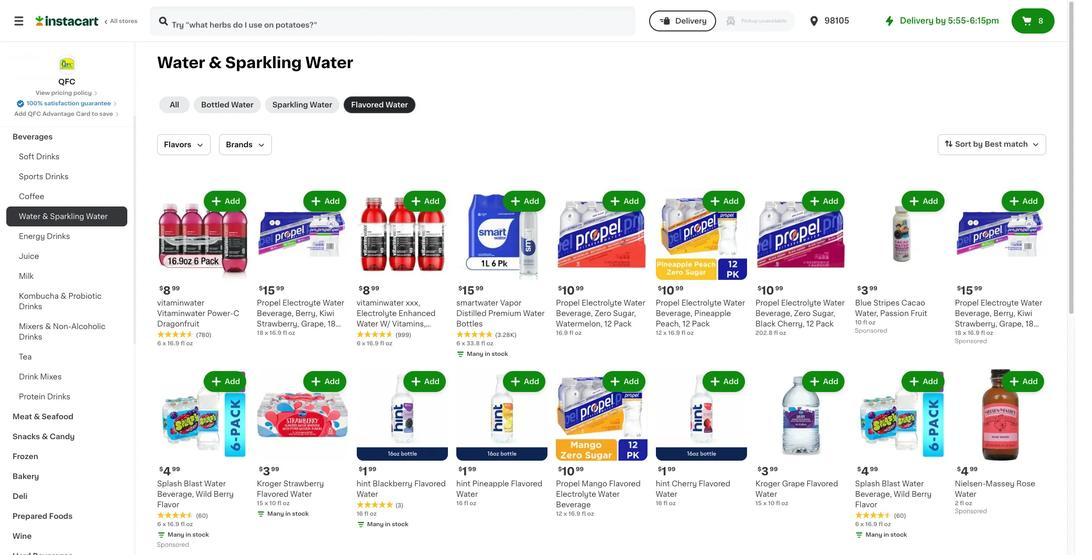 Task type: describe. For each thing, give the bounding box(es) containing it.
fl inside nielsen-massey rose water 2 fl oz
[[961, 500, 965, 506]]

$ 15 99 for add button associated with smartwater vapor distilled premium water bottles
[[459, 285, 484, 296]]

1 splash blast water beverage, wild berry flavor from the left
[[157, 480, 234, 508]]

add button for vitaminwater xxx, electrolyte enhanced water w/ vitamins, açaiblueberrypomegranate drinks
[[405, 192, 445, 211]]

2 splash blast water beverage, wild berry flavor from the left
[[856, 480, 932, 508]]

propel electrolyte water beverage, pineapple peach, 12 pack 12 x 16.9 fl oz
[[656, 300, 746, 336]]

water inside vitaminwater xxx, electrolyte enhanced water w/ vitamins, açaiblueberrypomegranate drinks
[[357, 321, 378, 328]]

2 propel electroyte water beverage, berry, kiwi strawberry, grape, 18 pack from the left
[[956, 300, 1043, 338]]

delivery for delivery by 5:55-6:15pm
[[901, 17, 934, 25]]

add for smartwater vapor distilled premium water bottles
[[524, 198, 540, 205]]

add button for propel mango flavored electrolyte water beverage
[[604, 372, 645, 391]]

add qfc advantage card to save link
[[14, 110, 119, 118]]

sponsored badge image for blue stripes cacao water, passion fruit
[[856, 328, 887, 334]]

electrolyte inside propel mango flavored electrolyte water beverage 12 x 16.9 fl oz
[[556, 491, 597, 498]]

match
[[1004, 141, 1029, 148]]

12 right the "peach,"
[[683, 321, 691, 328]]

soft drinks
[[19, 153, 60, 160]]

by for sort
[[974, 141, 983, 148]]

8 for vitaminwater vitaminwater power-c dragonfruit
[[163, 285, 171, 296]]

stock for splash blast water beverage, wild berry flavor add button
[[891, 532, 908, 538]]

99 for vitaminwater vitaminwater power-c dragonfruit's add button
[[172, 286, 180, 292]]

0 vertical spatial sparkling
[[225, 55, 302, 70]]

milk link
[[6, 266, 127, 286]]

beverage
[[556, 501, 591, 508]]

& for kombucha & probiotic drinks link
[[61, 293, 67, 300]]

6 x 33.8 fl oz
[[457, 341, 494, 347]]

add for splash blast water beverage, wild berry flavor
[[923, 378, 939, 386]]

in for add button associated with smartwater vapor distilled premium water bottles
[[485, 351, 490, 357]]

flavored for hint cherry flavored water 16 fl oz
[[699, 480, 731, 487]]

recipes
[[13, 53, 43, 61]]

protein drinks link
[[6, 387, 127, 407]]

foods
[[49, 513, 73, 520]]

2 kiwi from the left
[[1018, 310, 1033, 317]]

vitamins,
[[392, 321, 426, 328]]

pack inside propel electrolyte water beverage, zero sugar, black cherry, 12 pack 202.8 fl oz
[[816, 320, 834, 328]]

soft drinks link
[[6, 147, 127, 167]]

sort
[[956, 141, 972, 148]]

add for propel electrolyte water beverage, zero sugar, watermelon, 12 pack
[[624, 198, 639, 205]]

power-
[[207, 310, 234, 317]]

sugar, for 12
[[813, 310, 836, 317]]

16 for hint cherry flavored water
[[656, 500, 663, 506]]

sports
[[19, 173, 43, 180]]

sponsored badge image for splash blast water beverage, wild berry flavor
[[157, 542, 189, 548]]

many in stock for add button related to hint blackberry flavored water
[[367, 521, 409, 527]]

oz inside propel electrolyte water beverage, pineapple peach, 12 pack 12 x 16.9 fl oz
[[687, 330, 694, 336]]

1 blast from the left
[[184, 480, 202, 487]]

sports drinks
[[19, 173, 69, 180]]

hint blackberry flavored water
[[357, 480, 446, 498]]

protein drinks
[[19, 393, 70, 401]]

meat & seafood link
[[6, 407, 127, 427]]

$ for add button corresponding to propel electrolyte water beverage, zero sugar, watermelon, 12 pack
[[559, 286, 562, 292]]

$ for add button related to propel electrolyte water beverage, pineapple peach, 12 pack
[[658, 286, 662, 292]]

1 berry, from the left
[[296, 310, 318, 317]]

10 inside blue stripes cacao water, passion fruit 10 fl oz
[[856, 320, 862, 326]]

bakery
[[13, 473, 39, 480]]

$ for add button corresponding to hint pineapple flavored water
[[459, 466, 463, 472]]

& for meat & seafood link
[[34, 413, 40, 420]]

oz inside nielsen-massey rose water 2 fl oz
[[966, 500, 973, 506]]

strawberry
[[284, 480, 324, 487]]

2 vertical spatial sparkling
[[50, 213, 84, 220]]

kombucha & probiotic drinks
[[19, 293, 102, 310]]

1 wild from the left
[[196, 491, 212, 498]]

1 for hint cherry flavored water
[[662, 466, 667, 477]]

instacart logo image
[[36, 15, 99, 27]]

& for mixers & non-alcoholic drinks link
[[45, 323, 51, 330]]

99 for add button corresponding to propel electrolyte water beverage, zero sugar, watermelon, 12 pack
[[576, 286, 584, 292]]

prepared foods link
[[6, 506, 127, 526]]

hint for hint cherry flavored water 16 fl oz
[[656, 480, 670, 487]]

mixes
[[40, 373, 62, 381]]

fl inside blue stripes cacao water, passion fruit 10 fl oz
[[864, 320, 868, 326]]

view pricing policy link
[[36, 89, 98, 98]]

blackberry
[[373, 480, 413, 487]]

snacks
[[13, 433, 40, 440]]

eggs
[[43, 113, 62, 121]]

3 for blue stripes cacao water, passion fruit
[[862, 285, 869, 296]]

tea link
[[6, 347, 127, 367]]

1 propel electroyte water beverage, berry, kiwi strawberry, grape, 18 pack from the left
[[257, 300, 344, 338]]

add button for propel electrolyte water beverage, zero sugar, watermelon, 12 pack
[[604, 192, 645, 211]]

electrolyte for pack
[[682, 300, 722, 307]]

propel for propel electrolyte water beverage, zero sugar, watermelon, 12 pack
[[556, 300, 580, 307]]

6 for splash blast water beverage, wild berry flavor add button
[[856, 521, 860, 527]]

6 x 16.9 fl oz for vitaminwater vitaminwater power-c dragonfruit's add button
[[157, 341, 193, 347]]

smartwater
[[457, 300, 499, 307]]

add button for propel electroyte water beverage, berry, kiwi strawberry, grape, 18 pack
[[305, 192, 345, 211]]

flavors button
[[157, 134, 211, 155]]

Search field
[[151, 7, 635, 35]]

produce
[[13, 93, 45, 101]]

15 inside kroger strawberry flavored water 15 x 10 fl oz
[[257, 500, 263, 506]]

water inside kroger grape flavored water 15 x 10 fl oz
[[756, 491, 778, 498]]

juice
[[19, 253, 39, 260]]

all stores
[[110, 18, 138, 24]]

16.9 inside propel electrolyte water beverage, zero sugar, watermelon, 12 pack 16.9 fl oz
[[556, 330, 568, 336]]

oz inside propel electrolyte water beverage, zero sugar, black cherry, 12 pack 202.8 fl oz
[[780, 330, 787, 336]]

w/
[[380, 321, 391, 328]]

protein
[[19, 393, 45, 401]]

99 for splash blast water beverage, wild berry flavor add button
[[871, 466, 879, 472]]

99 for add button related to hint cherry flavored water
[[668, 466, 676, 472]]

16.9 inside propel electrolyte water beverage, pineapple peach, 12 pack 12 x 16.9 fl oz
[[669, 330, 681, 336]]

3 $ 15 99 from the left
[[958, 285, 983, 296]]

sponsored badge image for nielsen-massey rose water
[[956, 509, 987, 515]]

view
[[36, 90, 50, 96]]

wine
[[13, 533, 32, 540]]

$ 4 99 for sponsored badge image associated with splash blast water beverage, wild berry flavor
[[159, 466, 180, 477]]

flavors
[[164, 141, 191, 148]]

pricing
[[51, 90, 72, 96]]

pineapple inside propel electrolyte water beverage, pineapple peach, 12 pack 12 x 16.9 fl oz
[[695, 310, 732, 317]]

delivery button
[[649, 10, 717, 31]]

1 horizontal spatial water & sparkling water
[[157, 55, 354, 70]]

add for vitaminwater vitaminwater power-c dragonfruit
[[225, 198, 240, 205]]

snacks & candy link
[[6, 427, 127, 447]]

add button for propel electrolyte water beverage, pineapple peach, 12 pack
[[704, 192, 744, 211]]

1 vertical spatial qfc
[[28, 111, 41, 117]]

in for splash blast water beverage, wild berry flavor add button
[[884, 532, 890, 538]]

fruit
[[911, 310, 928, 317]]

water inside smartwater vapor distilled premium water bottles
[[523, 310, 545, 317]]

sponsored badge image for propel electroyte water beverage, berry, kiwi strawberry, grape, 18 pack
[[956, 339, 987, 345]]

qfc logo image
[[57, 55, 77, 74]]

$ 1 99 for hint blackberry flavored water
[[359, 466, 377, 477]]

in for add button related to hint blackberry flavored water
[[385, 521, 391, 527]]

add for hint blackberry flavored water
[[425, 378, 440, 386]]

add qfc advantage card to save
[[14, 111, 113, 117]]

card
[[76, 111, 90, 117]]

c
[[234, 310, 239, 317]]

1 splash from the left
[[157, 480, 182, 487]]

add for kroger strawberry flavored water
[[325, 378, 340, 386]]

Best match Sort by field
[[939, 134, 1047, 155]]

add button for splash blast water beverage, wild berry flavor
[[904, 372, 944, 391]]

add for propel electrolyte water beverage, zero sugar, black cherry, 12 pack
[[824, 198, 839, 205]]

dairy
[[13, 113, 33, 121]]

6 x 16.9 fl oz for add button associated with vitaminwater xxx, electrolyte enhanced water w/ vitamins, açaiblueberrypomegranate drinks
[[357, 341, 393, 347]]

stock for add button associated with smartwater vapor distilled premium water bottles
[[492, 351, 508, 357]]

& for dairy & eggs link
[[35, 113, 41, 121]]

1 strawberry, from the left
[[257, 320, 299, 328]]

peach,
[[656, 321, 681, 328]]

water inside 'link'
[[231, 101, 254, 109]]

x inside propel mango flavored electrolyte water beverage 12 x 16.9 fl oz
[[564, 511, 567, 517]]

mixers & non-alcoholic drinks link
[[6, 317, 127, 347]]

1 vertical spatial sparkling
[[273, 101, 308, 109]]

dairy & eggs
[[13, 113, 62, 121]]

vitaminwater for dragonfruit
[[157, 300, 205, 307]]

water inside propel electrolyte water beverage, zero sugar, watermelon, 12 pack 16.9 fl oz
[[624, 300, 646, 307]]

cherry
[[672, 480, 697, 487]]

kroger grape flavored water 15 x 10 fl oz
[[756, 480, 839, 506]]

16 fl oz
[[357, 511, 377, 517]]

fl inside propel electrolyte water beverage, pineapple peach, 12 pack 12 x 16.9 fl oz
[[682, 330, 686, 336]]

view pricing policy
[[36, 90, 92, 96]]

drinks up the coffee link on the left of the page
[[45, 173, 69, 180]]

seafood
[[42, 413, 73, 420]]

fl inside propel mango flavored electrolyte water beverage 12 x 16.9 fl oz
[[582, 511, 586, 517]]

propel electrolyte water beverage, zero sugar, black cherry, 12 pack 202.8 fl oz
[[756, 300, 845, 336]]

vapor
[[500, 300, 522, 307]]

water inside propel mango flavored electrolyte water beverage 12 x 16.9 fl oz
[[598, 491, 620, 498]]

hint cherry flavored water 16 fl oz
[[656, 480, 731, 506]]

pack inside propel electrolyte water beverage, pineapple peach, 12 pack 12 x 16.9 fl oz
[[692, 321, 710, 328]]

dragonfruit
[[157, 320, 200, 328]]

2 (60) from the left
[[895, 513, 907, 519]]

cacao
[[902, 300, 926, 307]]

alcoholic
[[71, 323, 106, 330]]

grape
[[783, 480, 805, 487]]

many for add button associated with smartwater vapor distilled premium water bottles
[[467, 351, 484, 357]]

nielsen-
[[956, 480, 986, 487]]

electrolyte for cherry,
[[782, 300, 822, 307]]

satisfaction
[[44, 101, 79, 106]]

kombucha
[[19, 293, 59, 300]]

massey
[[986, 480, 1015, 487]]

& for water & sparkling water link
[[42, 213, 48, 220]]

$ for add button for kroger grape flavored water
[[758, 466, 762, 472]]

6 for add button associated with smartwater vapor distilled premium water bottles
[[457, 341, 461, 347]]

drink mixes
[[19, 373, 62, 381]]

water inside propel electrolyte water beverage, pineapple peach, 12 pack 12 x 16.9 fl oz
[[724, 300, 746, 307]]

$ for add button associated with vitaminwater xxx, electrolyte enhanced water w/ vitamins, açaiblueberrypomegranate drinks
[[359, 286, 363, 292]]

1 for hint blackberry flavored water
[[363, 466, 368, 477]]

guarantee
[[81, 101, 111, 106]]

2 grape, from the left
[[1000, 321, 1024, 328]]

milk
[[19, 273, 34, 280]]

pack inside propel electrolyte water beverage, zero sugar, watermelon, 12 pack 16.9 fl oz
[[614, 320, 632, 328]]

8 button
[[1012, 8, 1055, 34]]

add for propel electrolyte water beverage, pineapple peach, 12 pack
[[724, 198, 739, 205]]

hint for hint pineapple flavored water 16 fl oz
[[457, 480, 471, 487]]

hint pineapple flavored water 16 fl oz
[[457, 480, 543, 506]]

brands
[[226, 141, 253, 148]]

1 grape, from the left
[[301, 320, 326, 328]]

bottled water link
[[194, 96, 261, 113]]

2 electroyte from the left
[[981, 300, 1019, 307]]

coffee
[[19, 193, 44, 200]]

2 blast from the left
[[882, 480, 901, 487]]

1 (60) from the left
[[196, 513, 208, 519]]

add button for vitaminwater vitaminwater power-c dragonfruit
[[205, 192, 246, 211]]

soft
[[19, 153, 34, 160]]

policy
[[73, 90, 92, 96]]

1 flavor from the left
[[157, 501, 179, 508]]

best
[[985, 141, 1003, 148]]

electrolyte for 12
[[582, 300, 622, 307]]

water & sparkling water link
[[6, 207, 127, 226]]

add button for kroger grape flavored water
[[804, 372, 844, 391]]

5:55-
[[949, 17, 970, 25]]

12 inside propel electrolyte water beverage, zero sugar, black cherry, 12 pack 202.8 fl oz
[[807, 320, 815, 328]]

99 for add button related to propel electrolyte water beverage, pineapple peach, 12 pack
[[676, 286, 684, 292]]

water inside nielsen-massey rose water 2 fl oz
[[956, 491, 977, 498]]

x inside propel electrolyte water beverage, pineapple peach, 12 pack 12 x 16.9 fl oz
[[664, 330, 667, 336]]

advantage
[[42, 111, 75, 117]]

2 splash from the left
[[856, 480, 881, 487]]

2 wild from the left
[[894, 491, 910, 498]]



Task type: vqa. For each thing, say whether or not it's contained in the screenshot.
Age
no



Task type: locate. For each thing, give the bounding box(es) containing it.
qfc up the view pricing policy link
[[58, 78, 75, 85]]

1 horizontal spatial strawberry,
[[956, 321, 998, 328]]

coffee link
[[6, 187, 127, 207]]

vitaminwater inside vitaminwater vitaminwater power-c dragonfruit
[[157, 300, 205, 307]]

oz inside "hint pineapple flavored water 16 fl oz"
[[470, 500, 477, 506]]

water inside "hint pineapple flavored water 16 fl oz"
[[457, 491, 478, 498]]

zero up cherry,
[[795, 310, 811, 317]]

by
[[936, 17, 947, 25], [974, 141, 983, 148]]

99 for add button related to hint blackberry flavored water
[[369, 466, 377, 472]]

$ 3 99 up kroger strawberry flavored water 15 x 10 fl oz at left bottom
[[259, 466, 279, 477]]

1 18 x 16.9 fl oz from the left
[[257, 330, 295, 336]]

2 horizontal spatial 4
[[961, 466, 969, 477]]

& up bottled
[[209, 55, 222, 70]]

1 up "hint pineapple flavored water 16 fl oz"
[[463, 466, 467, 477]]

berry,
[[296, 310, 318, 317], [994, 310, 1016, 317]]

2 kroger from the left
[[756, 480, 781, 487]]

0 horizontal spatial qfc
[[28, 111, 41, 117]]

1 horizontal spatial blast
[[882, 480, 901, 487]]

0 horizontal spatial blast
[[184, 480, 202, 487]]

sponsored badge image
[[856, 328, 887, 334], [956, 339, 987, 345], [956, 509, 987, 515], [157, 542, 189, 548]]

1 up hint cherry flavored water 16 fl oz
[[662, 466, 667, 477]]

blast
[[184, 480, 202, 487], [882, 480, 901, 487]]

$ 8 99 up vitaminwater xxx, electrolyte enhanced water w/ vitamins, açaiblueberrypomegranate drinks
[[359, 285, 379, 296]]

1 horizontal spatial $ 4 99
[[858, 466, 879, 477]]

1 $ 15 99 from the left
[[259, 285, 284, 296]]

1 horizontal spatial $ 8 99
[[359, 285, 379, 296]]

by left 5:55-
[[936, 17, 947, 25]]

1 up hint blackberry flavored water
[[363, 466, 368, 477]]

fl inside propel electrolyte water beverage, zero sugar, watermelon, 12 pack 16.9 fl oz
[[570, 330, 574, 336]]

delivery by 5:55-6:15pm
[[901, 17, 1000, 25]]

18
[[328, 320, 336, 328], [1026, 321, 1034, 328], [257, 330, 264, 336], [956, 330, 962, 336]]

1 horizontal spatial by
[[974, 141, 983, 148]]

2 flavor from the left
[[856, 501, 878, 508]]

0 vertical spatial all
[[110, 18, 118, 24]]

98105
[[825, 17, 850, 25]]

propel for propel electrolyte water beverage, pineapple peach, 12 pack
[[656, 300, 680, 307]]

& down milk link
[[61, 293, 67, 300]]

1 horizontal spatial splash
[[856, 480, 881, 487]]

None search field
[[150, 6, 636, 36]]

16
[[457, 500, 463, 506], [656, 500, 663, 506], [357, 511, 363, 517]]

add for hint cherry flavored water
[[724, 378, 739, 386]]

0 horizontal spatial 4
[[163, 466, 171, 477]]

flavored for kroger strawberry flavored water 15 x 10 fl oz
[[257, 491, 289, 498]]

add for propel electroyte water beverage, berry, kiwi strawberry, grape, 18 pack
[[325, 198, 340, 205]]

$ 8 99 for vitaminwater xxx, electrolyte enhanced water w/ vitamins, açaiblueberrypomegranate drinks
[[359, 285, 379, 296]]

add for vitaminwater xxx, electrolyte enhanced water w/ vitamins, açaiblueberrypomegranate drinks
[[425, 198, 440, 205]]

1 horizontal spatial flavor
[[856, 501, 878, 508]]

0 horizontal spatial 3
[[263, 466, 270, 477]]

& down 100%
[[35, 113, 41, 121]]

0 horizontal spatial by
[[936, 17, 947, 25]]

1 vertical spatial by
[[974, 141, 983, 148]]

10 inside kroger strawberry flavored water 15 x 10 fl oz
[[270, 500, 276, 506]]

6 for vitaminwater vitaminwater power-c dragonfruit's add button
[[157, 341, 161, 347]]

kroger left strawberry
[[257, 480, 282, 487]]

flavored for hint pineapple flavored water 16 fl oz
[[511, 480, 543, 487]]

by for delivery
[[936, 17, 947, 25]]

energy
[[19, 233, 45, 240]]

all for all
[[170, 101, 179, 109]]

2 horizontal spatial hint
[[656, 480, 670, 487]]

1 horizontal spatial delivery
[[901, 17, 934, 25]]

1 horizontal spatial 8
[[363, 285, 370, 296]]

water & sparkling water up bottled water
[[157, 55, 354, 70]]

0 horizontal spatial $ 4 99
[[159, 466, 180, 477]]

x inside kroger strawberry flavored water 15 x 10 fl oz
[[265, 500, 268, 506]]

(999)
[[396, 333, 412, 338]]

beverage,
[[257, 310, 294, 317], [556, 310, 593, 317], [756, 310, 793, 317], [656, 310, 693, 317], [956, 310, 992, 317], [157, 491, 194, 498], [856, 491, 892, 498]]

& inside the kombucha & probiotic drinks
[[61, 293, 67, 300]]

1 horizontal spatial 16
[[457, 500, 463, 506]]

kroger inside kroger strawberry flavored water 15 x 10 fl oz
[[257, 480, 282, 487]]

2 horizontal spatial 1
[[662, 466, 667, 477]]

& inside mixers & non-alcoholic drinks
[[45, 323, 51, 330]]

many in stock for splash blast water beverage, wild berry flavor add button
[[866, 532, 908, 538]]

drinks down the mixers
[[19, 333, 42, 341]]

thanksgiving
[[13, 73, 63, 81]]

0 horizontal spatial sugar,
[[614, 310, 636, 317]]

flavored inside propel mango flavored electrolyte water beverage 12 x 16.9 fl oz
[[609, 480, 641, 487]]

(3)
[[396, 503, 404, 508]]

meat
[[13, 413, 32, 420]]

x
[[265, 330, 268, 336], [664, 330, 667, 336], [963, 330, 967, 336], [163, 341, 166, 347], [462, 341, 465, 347], [362, 341, 366, 347], [265, 500, 268, 506], [764, 500, 767, 506], [564, 511, 567, 517], [163, 521, 166, 527], [861, 521, 865, 527]]

pineapple inside "hint pineapple flavored water 16 fl oz"
[[473, 480, 509, 487]]

zero inside propel electrolyte water beverage, zero sugar, black cherry, 12 pack 202.8 fl oz
[[795, 310, 811, 317]]

12 down the "peach,"
[[656, 330, 662, 336]]

$ 1 99 for hint cherry flavored water
[[658, 466, 676, 477]]

2 berry, from the left
[[994, 310, 1016, 317]]

vitaminwater inside vitaminwater xxx, electrolyte enhanced water w/ vitamins, açaiblueberrypomegranate drinks
[[357, 300, 404, 307]]

0 horizontal spatial hint
[[357, 480, 371, 487]]

electrolyte
[[582, 300, 622, 307], [782, 300, 822, 307], [682, 300, 722, 307], [357, 310, 397, 317], [556, 491, 597, 498]]

2 18 x 16.9 fl oz from the left
[[956, 330, 994, 336]]

propel inside propel electrolyte water beverage, zero sugar, watermelon, 12 pack 16.9 fl oz
[[556, 300, 580, 307]]

3 up kroger grape flavored water 15 x 10 fl oz
[[762, 466, 769, 477]]

0 horizontal spatial berry,
[[296, 310, 318, 317]]

1 horizontal spatial electroyte
[[981, 300, 1019, 307]]

beverage, inside propel electrolyte water beverage, zero sugar, black cherry, 12 pack 202.8 fl oz
[[756, 310, 793, 317]]

1 horizontal spatial berry
[[912, 491, 932, 498]]

$ 4 99
[[159, 466, 180, 477], [858, 466, 879, 477], [958, 466, 978, 477]]

propel electrolyte water beverage, zero sugar, watermelon, 12 pack 16.9 fl oz
[[556, 300, 646, 336]]

1 for hint pineapple flavored water
[[463, 466, 467, 477]]

12 right watermelon,
[[605, 320, 612, 328]]

6 for add button associated with vitaminwater xxx, electrolyte enhanced water w/ vitamins, açaiblueberrypomegranate drinks
[[357, 341, 361, 347]]

0 horizontal spatial kroger
[[257, 480, 282, 487]]

$ for splash blast water beverage, wild berry flavor add button
[[858, 466, 862, 472]]

electrolyte inside vitaminwater xxx, electrolyte enhanced water w/ vitamins, açaiblueberrypomegranate drinks
[[357, 310, 397, 317]]

16 inside "hint pineapple flavored water 16 fl oz"
[[457, 500, 463, 506]]

2 1 from the left
[[363, 466, 368, 477]]

0 horizontal spatial propel electroyte water beverage, berry, kiwi strawberry, grape, 18 pack
[[257, 300, 344, 338]]

water & sparkling water up energy drinks 'link' on the top left of page
[[19, 213, 108, 220]]

all for all stores
[[110, 18, 118, 24]]

$ for add button related to hint cherry flavored water
[[658, 466, 662, 472]]

vitaminwater vitaminwater power-c dragonfruit
[[157, 300, 239, 328]]

beverage, inside propel electrolyte water beverage, pineapple peach, 12 pack 12 x 16.9 fl oz
[[656, 310, 693, 317]]

1 horizontal spatial $ 15 99
[[459, 285, 484, 296]]

0 horizontal spatial delivery
[[676, 17, 707, 25]]

kroger left grape
[[756, 480, 781, 487]]

add button for hint blackberry flavored water
[[405, 372, 445, 391]]

3 4 from the left
[[961, 466, 969, 477]]

flavored inside kroger grape flavored water 15 x 10 fl oz
[[807, 480, 839, 487]]

(780)
[[196, 333, 212, 338]]

oz inside hint cherry flavored water 16 fl oz
[[669, 500, 676, 506]]

all up flavors
[[170, 101, 179, 109]]

fl inside hint cherry flavored water 16 fl oz
[[664, 500, 668, 506]]

1 $ 4 99 from the left
[[159, 466, 180, 477]]

electrolyte inside propel electrolyte water beverage, zero sugar, watermelon, 12 pack 16.9 fl oz
[[582, 300, 622, 307]]

add button for hint cherry flavored water
[[704, 372, 744, 391]]

2 horizontal spatial $ 4 99
[[958, 466, 978, 477]]

1 horizontal spatial pineapple
[[695, 310, 732, 317]]

fl inside propel electrolyte water beverage, zero sugar, black cherry, 12 pack 202.8 fl oz
[[774, 330, 778, 336]]

sugar, inside propel electrolyte water beverage, zero sugar, black cherry, 12 pack 202.8 fl oz
[[813, 310, 836, 317]]

2 hint from the left
[[357, 480, 371, 487]]

3 up blue
[[862, 285, 869, 296]]

oz inside propel electrolyte water beverage, zero sugar, watermelon, 12 pack 16.9 fl oz
[[575, 330, 582, 336]]

0 horizontal spatial grape,
[[301, 320, 326, 328]]

100%
[[27, 101, 43, 106]]

passion
[[881, 310, 909, 317]]

1 horizontal spatial 18 x 16.9 fl oz
[[956, 330, 994, 336]]

16 inside hint cherry flavored water 16 fl oz
[[656, 500, 663, 506]]

add button for propel electrolyte water beverage, zero sugar, black cherry, 12 pack
[[804, 192, 844, 211]]

energy drinks
[[19, 233, 70, 240]]

(3.28k)
[[495, 333, 517, 338]]

delivery inside button
[[676, 17, 707, 25]]

stripes
[[874, 300, 900, 307]]

$ 3 99 up kroger grape flavored water 15 x 10 fl oz
[[758, 466, 778, 477]]

0 horizontal spatial $ 8 99
[[159, 285, 180, 296]]

$ for kroger strawberry flavored water's add button
[[259, 466, 263, 472]]

flavored inside "hint pineapple flavored water 16 fl oz"
[[511, 480, 543, 487]]

1 horizontal spatial $ 1 99
[[459, 466, 476, 477]]

add button for smartwater vapor distilled premium water bottles
[[504, 192, 545, 211]]

drinks inside mixers & non-alcoholic drinks
[[19, 333, 42, 341]]

water inside hint cherry flavored water 16 fl oz
[[656, 491, 678, 498]]

2 strawberry, from the left
[[956, 321, 998, 328]]

99 for add button related to propel electroyte water beverage, berry, kiwi strawberry, grape, 18 pack
[[276, 286, 284, 292]]

(60)
[[196, 513, 208, 519], [895, 513, 907, 519]]

$ 10 99 up black
[[758, 285, 784, 296]]

1 1 from the left
[[463, 466, 467, 477]]

flavored water
[[351, 101, 408, 109]]

smartwater vapor distilled premium water bottles
[[457, 300, 545, 328]]

& left candy
[[42, 433, 48, 440]]

snacks & candy
[[13, 433, 75, 440]]

$ 3 99 for blue stripes cacao water, passion fruit
[[858, 285, 878, 296]]

8 inside button
[[1039, 17, 1044, 25]]

$ for propel mango flavored electrolyte water beverage add button
[[559, 466, 562, 472]]

$ 1 99 up 'blackberry'
[[359, 466, 377, 477]]

0 horizontal spatial pineapple
[[473, 480, 509, 487]]

$ 10 99 up mango
[[559, 466, 584, 477]]

drinks inside the kombucha & probiotic drinks
[[19, 303, 42, 310]]

0 horizontal spatial 18 x 16.9 fl oz
[[257, 330, 295, 336]]

bottles
[[457, 320, 483, 328]]

1 horizontal spatial zero
[[795, 310, 811, 317]]

0 horizontal spatial wild
[[196, 491, 212, 498]]

by inside 'best match sort by' field
[[974, 141, 983, 148]]

0 horizontal spatial water & sparkling water
[[19, 213, 108, 220]]

1 horizontal spatial propel electroyte water beverage, berry, kiwi strawberry, grape, 18 pack
[[956, 300, 1043, 338]]

strawberry,
[[257, 320, 299, 328], [956, 321, 998, 328]]

nielsen-massey rose water 2 fl oz
[[956, 480, 1036, 506]]

1 horizontal spatial 1
[[463, 466, 467, 477]]

$ 8 99 for vitaminwater vitaminwater power-c dragonfruit
[[159, 285, 180, 296]]

stock
[[492, 351, 508, 357], [292, 511, 309, 517], [392, 521, 409, 527], [193, 532, 209, 538], [891, 532, 908, 538]]

flavored inside kroger strawberry flavored water 15 x 10 fl oz
[[257, 491, 289, 498]]

$ for vitaminwater vitaminwater power-c dragonfruit's add button
[[159, 286, 163, 292]]

0 horizontal spatial vitaminwater
[[157, 300, 205, 307]]

electrolyte inside propel electrolyte water beverage, zero sugar, black cherry, 12 pack 202.8 fl oz
[[782, 300, 822, 307]]

0 horizontal spatial strawberry,
[[257, 320, 299, 328]]

2 berry from the left
[[912, 491, 932, 498]]

16.9
[[270, 330, 282, 336], [556, 330, 568, 336], [669, 330, 681, 336], [968, 330, 980, 336], [167, 341, 179, 347], [367, 341, 379, 347], [569, 511, 581, 517], [167, 521, 179, 527], [866, 521, 878, 527]]

hint inside hint cherry flavored water 16 fl oz
[[656, 480, 670, 487]]

12 inside propel mango flavored electrolyte water beverage 12 x 16.9 fl oz
[[556, 511, 563, 517]]

produce link
[[6, 87, 127, 107]]

1 kiwi from the left
[[319, 310, 335, 317]]

qfc down 100%
[[28, 111, 41, 117]]

vitaminwater xxx, electrolyte enhanced water w/ vitamins, açaiblueberrypomegranate drinks
[[357, 300, 458, 349]]

service type group
[[649, 10, 796, 31]]

vitaminwater up w/
[[357, 300, 404, 307]]

0 horizontal spatial all
[[110, 18, 118, 24]]

2 4 from the left
[[862, 466, 870, 477]]

$ 8 99 up vitaminwater
[[159, 285, 180, 296]]

$ 1 99 up cherry
[[658, 466, 676, 477]]

0 horizontal spatial zero
[[595, 310, 612, 317]]

beverage, inside propel electrolyte water beverage, zero sugar, watermelon, 12 pack 16.9 fl oz
[[556, 310, 593, 317]]

$ 10 99 for propel electrolyte water beverage, pineapple peach, 12 pack
[[658, 285, 684, 296]]

berry
[[214, 491, 234, 498], [912, 491, 932, 498]]

blue stripes cacao water, passion fruit 10 fl oz
[[856, 300, 928, 326]]

1 sugar, from the left
[[614, 310, 636, 317]]

2
[[956, 500, 959, 506]]

1 4 from the left
[[163, 466, 171, 477]]

0 horizontal spatial 1
[[363, 466, 368, 477]]

1 hint from the left
[[457, 480, 471, 487]]

propel for propel electrolyte water beverage, zero sugar, black cherry, 12 pack
[[756, 300, 780, 307]]

2 $ 1 99 from the left
[[359, 466, 377, 477]]

add for propel mango flavored electrolyte water beverage
[[624, 378, 639, 386]]

3 up kroger strawberry flavored water 15 x 10 fl oz at left bottom
[[263, 466, 270, 477]]

100% satisfaction guarantee
[[27, 101, 111, 106]]

1 horizontal spatial wild
[[894, 491, 910, 498]]

0 horizontal spatial berry
[[214, 491, 234, 498]]

1 horizontal spatial (60)
[[895, 513, 907, 519]]

1 $ 1 99 from the left
[[459, 466, 476, 477]]

& left non-
[[45, 323, 51, 330]]

& for the snacks & candy link
[[42, 433, 48, 440]]

1 electroyte from the left
[[283, 300, 321, 307]]

sugar, for pack
[[614, 310, 636, 317]]

0 horizontal spatial splash
[[157, 480, 182, 487]]

kombucha & probiotic drinks link
[[6, 286, 127, 317]]

100% satisfaction guarantee button
[[16, 98, 117, 108]]

0 horizontal spatial 16
[[357, 511, 363, 517]]

1 vertical spatial water & sparkling water
[[19, 213, 108, 220]]

oz inside propel mango flavored electrolyte water beverage 12 x 16.9 fl oz
[[588, 511, 594, 517]]

mango
[[582, 480, 608, 487]]

fl inside "hint pineapple flavored water 16 fl oz"
[[464, 500, 468, 506]]

2 horizontal spatial 8
[[1039, 17, 1044, 25]]

drinks
[[36, 153, 60, 160], [45, 173, 69, 180], [47, 233, 70, 240], [19, 303, 42, 310], [19, 333, 42, 341], [357, 341, 380, 349], [47, 393, 70, 401]]

1 berry from the left
[[214, 491, 234, 498]]

2 horizontal spatial $ 15 99
[[958, 285, 983, 296]]

mixers & non-alcoholic drinks
[[19, 323, 106, 341]]

1 vitaminwater from the left
[[157, 300, 205, 307]]

sort by
[[956, 141, 983, 148]]

2 $ 8 99 from the left
[[359, 285, 379, 296]]

zero up watermelon,
[[595, 310, 612, 317]]

zero for cherry,
[[795, 310, 811, 317]]

delivery for delivery
[[676, 17, 707, 25]]

&
[[209, 55, 222, 70], [35, 113, 41, 121], [42, 213, 48, 220], [61, 293, 67, 300], [45, 323, 51, 330], [34, 413, 40, 420], [42, 433, 48, 440]]

stock for add button related to hint blackberry flavored water
[[392, 521, 409, 527]]

16.9 inside propel mango flavored electrolyte water beverage 12 x 16.9 fl oz
[[569, 511, 581, 517]]

splash blast water beverage, wild berry flavor
[[157, 480, 234, 508], [856, 480, 932, 508]]

99 for add button for kroger grape flavored water
[[770, 466, 778, 472]]

& right meat
[[34, 413, 40, 420]]

dairy & eggs link
[[6, 107, 127, 127]]

zero inside propel electrolyte water beverage, zero sugar, watermelon, 12 pack 16.9 fl oz
[[595, 310, 612, 317]]

1 horizontal spatial 4
[[862, 466, 870, 477]]

$ 10 99 up watermelon,
[[559, 285, 584, 296]]

$ 10 99 up the "peach,"
[[658, 285, 684, 296]]

flavored for hint blackberry flavored water
[[414, 480, 446, 487]]

add button for kroger strawberry flavored water
[[305, 372, 345, 391]]

99 for add button associated with smartwater vapor distilled premium water bottles
[[476, 286, 484, 292]]

0 vertical spatial by
[[936, 17, 947, 25]]

propel inside propel mango flavored electrolyte water beverage 12 x 16.9 fl oz
[[556, 480, 580, 487]]

0 horizontal spatial (60)
[[196, 513, 208, 519]]

$ 10 99 for propel electrolyte water beverage, zero sugar, black cherry, 12 pack
[[758, 285, 784, 296]]

1 horizontal spatial grape,
[[1000, 321, 1024, 328]]

beverages link
[[6, 127, 127, 147]]

0 horizontal spatial $ 3 99
[[259, 466, 279, 477]]

product group
[[157, 189, 249, 348], [257, 189, 348, 338], [357, 189, 458, 349], [457, 189, 548, 361], [556, 189, 648, 338], [656, 189, 748, 338], [756, 189, 847, 338], [856, 189, 947, 337], [956, 189, 1047, 347], [157, 369, 249, 551], [257, 369, 348, 520], [357, 369, 448, 531], [457, 369, 548, 508], [556, 369, 648, 518], [656, 369, 748, 508], [756, 369, 847, 508], [856, 369, 947, 541], [956, 369, 1047, 517]]

sugar, inside propel electrolyte water beverage, zero sugar, watermelon, 12 pack 16.9 fl oz
[[614, 310, 636, 317]]

4
[[163, 466, 171, 477], [862, 466, 870, 477], [961, 466, 969, 477]]

0 horizontal spatial 8
[[163, 285, 171, 296]]

add button for hint pineapple flavored water
[[504, 372, 545, 391]]

1 zero from the left
[[595, 310, 612, 317]]

0 vertical spatial water & sparkling water
[[157, 55, 354, 70]]

0 horizontal spatial electroyte
[[283, 300, 321, 307]]

$ for add button associated with smartwater vapor distilled premium water bottles
[[459, 286, 463, 292]]

1 horizontal spatial splash blast water beverage, wild berry flavor
[[856, 480, 932, 508]]

best match
[[985, 141, 1029, 148]]

water inside kroger strawberry flavored water 15 x 10 fl oz
[[290, 491, 312, 498]]

6:15pm
[[970, 17, 1000, 25]]

1 horizontal spatial kiwi
[[1018, 310, 1033, 317]]

add button
[[205, 192, 246, 211], [305, 192, 345, 211], [405, 192, 445, 211], [504, 192, 545, 211], [604, 192, 645, 211], [704, 192, 744, 211], [804, 192, 844, 211], [904, 192, 944, 211], [1003, 192, 1044, 211], [205, 372, 246, 391], [305, 372, 345, 391], [405, 372, 445, 391], [504, 372, 545, 391], [604, 372, 645, 391], [704, 372, 744, 391], [804, 372, 844, 391], [904, 372, 944, 391], [1003, 372, 1044, 391]]

beverages
[[13, 133, 53, 141]]

add for kroger grape flavored water
[[824, 378, 839, 386]]

0 horizontal spatial kiwi
[[319, 310, 335, 317]]

12 right cherry,
[[807, 320, 815, 328]]

kroger for grape
[[756, 480, 781, 487]]

propel electroyte water beverage, berry, kiwi strawberry, grape, 18 pack
[[257, 300, 344, 338], [956, 300, 1043, 338]]

15 inside kroger grape flavored water 15 x 10 fl oz
[[756, 500, 762, 506]]

propel inside propel electrolyte water beverage, pineapple peach, 12 pack 12 x 16.9 fl oz
[[656, 300, 680, 307]]

hint inside "hint pineapple flavored water 16 fl oz"
[[457, 480, 471, 487]]

flavored inside hint cherry flavored water 16 fl oz
[[699, 480, 731, 487]]

non-
[[53, 323, 71, 330]]

1 horizontal spatial 3
[[762, 466, 769, 477]]

2 $ 15 99 from the left
[[459, 285, 484, 296]]

distilled
[[457, 310, 487, 317]]

energy drinks link
[[6, 226, 127, 246]]

fl inside kroger grape flavored water 15 x 10 fl oz
[[777, 500, 781, 506]]

pack
[[614, 320, 632, 328], [816, 320, 834, 328], [692, 321, 710, 328], [257, 331, 275, 338], [956, 331, 973, 338]]

& up energy drinks
[[42, 213, 48, 220]]

oz inside blue stripes cacao water, passion fruit 10 fl oz
[[869, 320, 876, 326]]

99 for kroger strawberry flavored water's add button
[[271, 466, 279, 472]]

many for splash blast water beverage, wild berry flavor add button
[[866, 532, 883, 538]]

2 horizontal spatial $ 1 99
[[658, 466, 676, 477]]

1 horizontal spatial vitaminwater
[[357, 300, 404, 307]]

2 horizontal spatial 3
[[862, 285, 869, 296]]

16 for hint pineapple flavored water
[[457, 500, 463, 506]]

water inside propel electrolyte water beverage, zero sugar, black cherry, 12 pack 202.8 fl oz
[[824, 300, 845, 307]]

flavored inside hint blackberry flavored water
[[414, 480, 446, 487]]

recipes link
[[6, 47, 127, 67]]

add
[[14, 111, 26, 117], [225, 198, 240, 205], [325, 198, 340, 205], [425, 198, 440, 205], [524, 198, 540, 205], [624, 198, 639, 205], [724, 198, 739, 205], [824, 198, 839, 205], [923, 198, 939, 205], [1023, 198, 1039, 205], [225, 378, 240, 386], [325, 378, 340, 386], [425, 378, 440, 386], [524, 378, 540, 386], [624, 378, 639, 386], [724, 378, 739, 386], [824, 378, 839, 386], [923, 378, 939, 386], [1023, 378, 1039, 386]]

1 horizontal spatial kroger
[[756, 480, 781, 487]]

water inside hint blackberry flavored water
[[357, 491, 378, 498]]

kroger strawberry flavored water 15 x 10 fl oz
[[257, 480, 324, 506]]

flavored for propel mango flavored electrolyte water beverage 12 x 16.9 fl oz
[[609, 480, 641, 487]]

$ 3 99 for kroger strawberry flavored water
[[259, 466, 279, 477]]

all stores link
[[36, 6, 138, 36]]

1 horizontal spatial hint
[[457, 480, 471, 487]]

by right sort
[[974, 141, 983, 148]]

2 vitaminwater from the left
[[357, 300, 404, 307]]

$ 3 99 up blue
[[858, 285, 878, 296]]

3 $ 4 99 from the left
[[958, 466, 978, 477]]

99 for add button associated with vitaminwater xxx, electrolyte enhanced water w/ vitamins, açaiblueberrypomegranate drinks
[[371, 286, 379, 292]]

grape,
[[301, 320, 326, 328], [1000, 321, 1024, 328]]

10
[[562, 285, 575, 296], [762, 285, 775, 296], [662, 285, 675, 296], [856, 320, 862, 326], [562, 466, 575, 477], [270, 500, 276, 506], [769, 500, 775, 506]]

0 vertical spatial qfc
[[58, 78, 75, 85]]

propel for propel mango flavored electrolyte water beverage
[[556, 480, 580, 487]]

vitaminwater for water
[[357, 300, 404, 307]]

fl inside kroger strawberry flavored water 15 x 10 fl oz
[[278, 500, 282, 506]]

4 for sponsored badge image associated with splash blast water beverage, wild berry flavor
[[163, 466, 171, 477]]

delivery inside 'link'
[[901, 17, 934, 25]]

kroger inside kroger grape flavored water 15 x 10 fl oz
[[756, 480, 781, 487]]

2 $ 4 99 from the left
[[858, 466, 879, 477]]

drinks up seafood in the left of the page
[[47, 393, 70, 401]]

hint inside hint blackberry flavored water
[[357, 480, 371, 487]]

vitaminwater
[[157, 310, 205, 317]]

2 zero from the left
[[795, 310, 811, 317]]

2 sugar, from the left
[[813, 310, 836, 317]]

delivery by 5:55-6:15pm link
[[884, 15, 1000, 27]]

watermelon,
[[556, 320, 603, 328]]

0 horizontal spatial $ 15 99
[[259, 285, 284, 296]]

by inside delivery by 5:55-6:15pm 'link'
[[936, 17, 947, 25]]

1 vertical spatial pineapple
[[473, 480, 509, 487]]

0 vertical spatial pineapple
[[695, 310, 732, 317]]

drinks down açaiblueberrypomegranate
[[357, 341, 380, 349]]

qfc link
[[57, 55, 77, 87]]

electrolyte inside propel electrolyte water beverage, pineapple peach, 12 pack 12 x 16.9 fl oz
[[682, 300, 722, 307]]

$ 1 99 for hint pineapple flavored water
[[459, 466, 476, 477]]

1 kroger from the left
[[257, 480, 282, 487]]

0 horizontal spatial flavor
[[157, 501, 179, 508]]

propel inside propel electrolyte water beverage, zero sugar, black cherry, 12 pack 202.8 fl oz
[[756, 300, 780, 307]]

8 for vitaminwater xxx, electrolyte enhanced water w/ vitamins, açaiblueberrypomegranate drinks
[[363, 285, 370, 296]]

0 horizontal spatial splash blast water beverage, wild berry flavor
[[157, 480, 234, 508]]

sparkling
[[225, 55, 302, 70], [273, 101, 308, 109], [50, 213, 84, 220]]

99 for propel electrolyte water beverage, zero sugar, black cherry, 12 pack's add button
[[776, 286, 784, 292]]

2 horizontal spatial 16
[[656, 500, 663, 506]]

12 down beverage
[[556, 511, 563, 517]]

202.8
[[756, 330, 773, 336]]

1 horizontal spatial sugar,
[[813, 310, 836, 317]]

$ for propel electrolyte water beverage, zero sugar, black cherry, 12 pack's add button
[[758, 286, 762, 292]]

4 for nielsen-massey rose water sponsored badge image
[[961, 466, 969, 477]]

oz inside kroger grape flavored water 15 x 10 fl oz
[[782, 500, 789, 506]]

add for hint pineapple flavored water
[[524, 378, 540, 386]]

qfc inside 'link'
[[58, 78, 75, 85]]

$ 15 99 for add button related to propel electroyte water beverage, berry, kiwi strawberry, grape, 18 pack
[[259, 285, 284, 296]]

many in stock
[[467, 351, 508, 357], [268, 511, 309, 517], [367, 521, 409, 527], [168, 532, 209, 538], [866, 532, 908, 538]]

3 hint from the left
[[656, 480, 670, 487]]

many in stock for add button associated with smartwater vapor distilled premium water bottles
[[467, 351, 508, 357]]

0 horizontal spatial $ 1 99
[[359, 466, 377, 477]]

kroger for strawberry
[[257, 480, 282, 487]]

1 horizontal spatial $ 3 99
[[758, 466, 778, 477]]

drinks up the juice 'link'
[[47, 233, 70, 240]]

★★★★★
[[157, 331, 194, 338], [157, 331, 194, 338], [457, 331, 493, 338], [457, 331, 493, 338], [357, 331, 394, 338], [357, 331, 394, 338], [357, 501, 394, 508], [357, 501, 394, 508], [157, 511, 194, 519], [157, 511, 194, 519], [856, 511, 892, 519], [856, 511, 892, 519]]

thanksgiving link
[[6, 67, 127, 87]]

15
[[263, 285, 275, 296], [463, 285, 475, 296], [961, 285, 974, 296], [257, 500, 263, 506], [756, 500, 762, 506]]

1 vertical spatial all
[[170, 101, 179, 109]]

2 horizontal spatial $ 3 99
[[858, 285, 878, 296]]

$ 10 99
[[559, 285, 584, 296], [758, 285, 784, 296], [658, 285, 684, 296], [559, 466, 584, 477]]

$ 15 99
[[259, 285, 284, 296], [459, 285, 484, 296], [958, 285, 983, 296]]

all left stores
[[110, 18, 118, 24]]

drinks up sports drinks
[[36, 153, 60, 160]]

$ 1 99 up "hint pineapple flavored water 16 fl oz"
[[459, 466, 476, 477]]

x inside kroger grape flavored water 15 x 10 fl oz
[[764, 500, 767, 506]]

$ 3 99 for kroger grape flavored water
[[758, 466, 778, 477]]

12 inside propel electrolyte water beverage, zero sugar, watermelon, 12 pack 16.9 fl oz
[[605, 320, 612, 328]]

vitaminwater up vitaminwater
[[157, 300, 205, 307]]

drinks inside 'link'
[[47, 233, 70, 240]]

99 for add button corresponding to hint pineapple flavored water
[[468, 466, 476, 472]]

1 horizontal spatial all
[[170, 101, 179, 109]]

meat & seafood
[[13, 413, 73, 420]]

1 horizontal spatial berry,
[[994, 310, 1016, 317]]

oz inside kroger strawberry flavored water 15 x 10 fl oz
[[283, 500, 290, 506]]

deli
[[13, 493, 28, 500]]

3 $ 1 99 from the left
[[658, 466, 676, 477]]

3 1 from the left
[[662, 466, 667, 477]]

drinks inside vitaminwater xxx, electrolyte enhanced water w/ vitamins, açaiblueberrypomegranate drinks
[[357, 341, 380, 349]]

10 inside kroger grape flavored water 15 x 10 fl oz
[[769, 500, 775, 506]]

sparkling water link
[[265, 96, 340, 113]]

drinks down kombucha
[[19, 303, 42, 310]]

1 $ 8 99 from the left
[[159, 285, 180, 296]]

1 horizontal spatial qfc
[[58, 78, 75, 85]]



